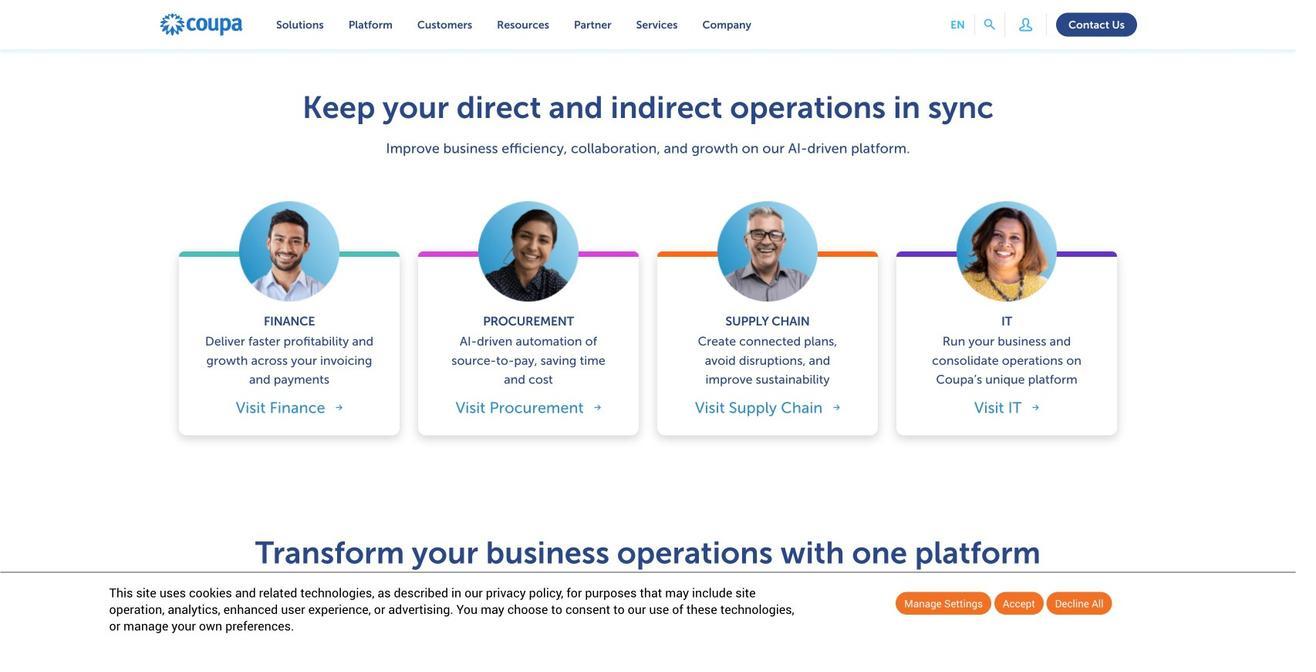 Task type: locate. For each thing, give the bounding box(es) containing it.
3 headshot of staff member image from the left
[[957, 201, 1057, 302]]

mag glass image
[[984, 19, 995, 30]]

0 horizontal spatial headshot of staff member image
[[478, 201, 579, 302]]

platform_user_centric image
[[1015, 13, 1037, 36]]

1 horizontal spatial headshot of staff member image
[[717, 201, 818, 302]]

headshot of staff member image
[[478, 201, 579, 302], [717, 201, 818, 302], [957, 201, 1057, 302]]

2 horizontal spatial headshot of staff member image
[[957, 201, 1057, 302]]

2 headshot of staff member image from the left
[[717, 201, 818, 302]]



Task type: describe. For each thing, give the bounding box(es) containing it.
home image
[[159, 12, 244, 37]]

headshot staff member image
[[239, 201, 339, 302]]

1 headshot of staff member image from the left
[[478, 201, 579, 302]]



Task type: vqa. For each thing, say whether or not it's contained in the screenshot.
'Platform_user_centric' image
yes



